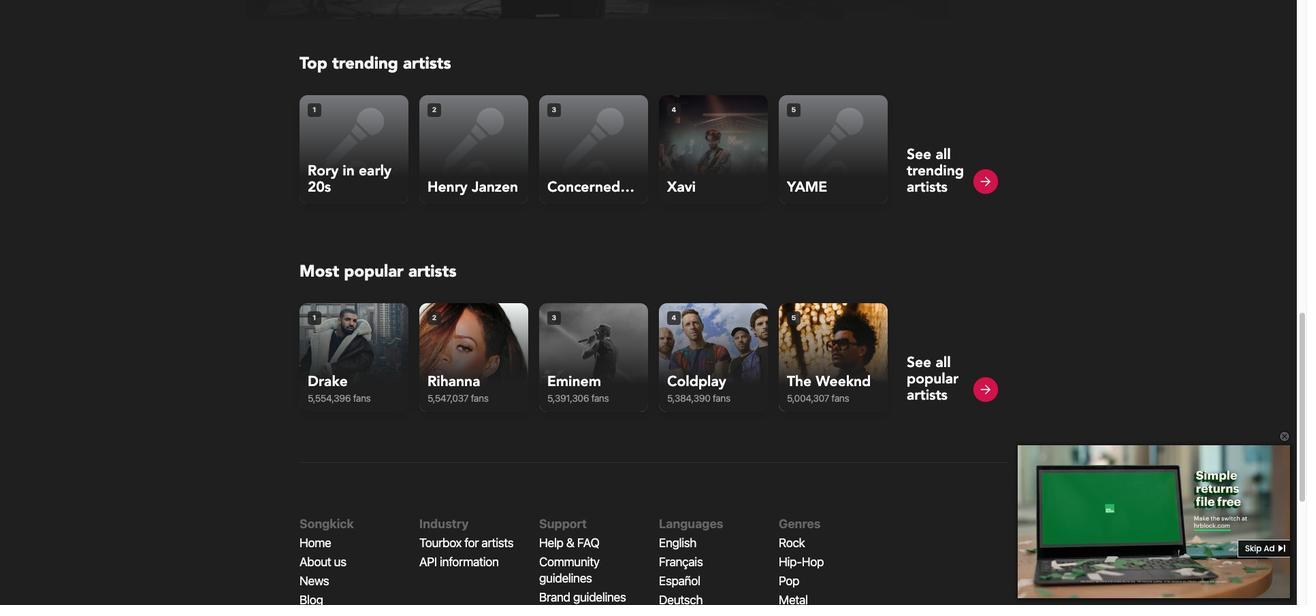 Task type: describe. For each thing, give the bounding box(es) containing it.
brand
[[539, 591, 570, 605]]

songkick
[[300, 517, 354, 532]]

5,391,306
[[547, 393, 589, 404]]

community guidelines link
[[539, 555, 600, 586]]

henry janzen
[[428, 178, 518, 197]]

home link
[[300, 536, 331, 551]]

news
[[300, 574, 329, 589]]

artists for see all trending artists
[[907, 178, 948, 197]]

rihanna 5,547,037 fans
[[428, 372, 488, 404]]

français
[[659, 555, 703, 570]]

brand guidelines link
[[539, 591, 626, 605]]

1 horizontal spatial popular
[[907, 370, 959, 389]]

pop link
[[779, 574, 799, 589]]

rock link
[[779, 536, 805, 551]]

eminem
[[547, 372, 601, 392]]

3 for top trending artists
[[552, 106, 557, 114]]

all for top trending artists
[[936, 145, 951, 165]]

about
[[300, 555, 331, 570]]

20s
[[308, 178, 331, 197]]

1 vertical spatial trending
[[907, 161, 964, 181]]

industry
[[419, 517, 469, 532]]

the
[[787, 372, 812, 392]]

support help & faq community guidelines brand guidelines
[[539, 517, 626, 605]]

information
[[440, 555, 499, 570]]

most
[[300, 261, 339, 283]]

api
[[419, 555, 437, 570]]

hop
[[802, 555, 824, 570]]

see all popular artists link
[[907, 312, 999, 406]]

3 for most popular artists
[[552, 314, 557, 322]]

coldplay 5,384,390 fans
[[667, 372, 730, 404]]

for
[[464, 536, 479, 551]]

weeknd
[[816, 372, 871, 392]]

english
[[659, 536, 697, 551]]

us
[[334, 555, 346, 570]]

in
[[343, 161, 355, 181]]

drake 5,554,396 fans
[[308, 372, 371, 404]]

1 for most
[[313, 314, 316, 322]]

rory
[[308, 161, 338, 181]]

skip ad
[[1245, 543, 1275, 555]]

fans for eminem
[[591, 393, 609, 404]]

fans for rihanna
[[471, 393, 488, 404]]

see for top trending artists
[[907, 145, 931, 165]]

2 for top trending artists
[[432, 106, 437, 114]]

fans for drake
[[353, 393, 371, 404]]

eminem 5,391,306 fans
[[547, 372, 609, 404]]

rihanna
[[428, 372, 480, 392]]

support
[[539, 517, 587, 532]]

rock
[[779, 536, 805, 551]]

home
[[300, 536, 331, 551]]

skip
[[1245, 543, 1262, 555]]

5,384,390
[[667, 393, 710, 404]]

tourbox
[[419, 536, 462, 551]]

top trending artists
[[300, 52, 451, 75]]

english français español
[[659, 536, 703, 589]]

yame
[[787, 178, 827, 197]]

0 vertical spatial guidelines
[[539, 572, 592, 586]]



Task type: locate. For each thing, give the bounding box(es) containing it.
0 vertical spatial 3
[[552, 106, 557, 114]]

2 see from the top
[[907, 353, 931, 373]]

2 2 from the top
[[432, 314, 437, 322]]

english link
[[659, 536, 697, 551]]

popular
[[344, 261, 404, 283], [907, 370, 959, 389]]

community
[[539, 555, 600, 570]]

5,004,307
[[787, 393, 829, 404]]

help
[[539, 536, 563, 551]]

0 horizontal spatial popular
[[344, 261, 404, 283]]

1 for top
[[313, 106, 316, 114]]

5 for most popular artists
[[791, 314, 796, 322]]

the weeknd 5,004,307 fans
[[787, 372, 871, 404]]

1 vertical spatial 5
[[791, 314, 796, 322]]

fans for coldplay
[[713, 393, 730, 404]]

5 for top trending artists
[[791, 106, 796, 114]]

2 fans from the left
[[471, 393, 488, 404]]

rock hip-hop pop
[[779, 536, 824, 589]]

5,547,037
[[428, 393, 469, 404]]

fans right 5,554,396
[[353, 393, 371, 404]]

artists inside the see all popular artists
[[907, 386, 948, 406]]

early
[[359, 161, 391, 181]]

see all trending artists
[[907, 145, 964, 197]]

&
[[566, 536, 574, 551]]

fans down "eminem"
[[591, 393, 609, 404]]

4 fans from the left
[[713, 393, 730, 404]]

1 vertical spatial 3
[[552, 314, 557, 322]]

1
[[313, 106, 316, 114], [313, 314, 316, 322]]

see for most popular artists
[[907, 353, 931, 373]]

0 vertical spatial popular
[[344, 261, 404, 283]]

1 vertical spatial 1
[[313, 314, 316, 322]]

5,554,396
[[308, 393, 351, 404]]

hip-
[[779, 555, 802, 570]]

see
[[907, 145, 931, 165], [907, 353, 931, 373]]

3
[[552, 106, 557, 114], [552, 314, 557, 322]]

1 vertical spatial all
[[936, 353, 951, 373]]

see all popular artists
[[907, 353, 959, 406]]

fans down the coldplay
[[713, 393, 730, 404]]

1 4 from the top
[[672, 106, 676, 114]]

artists inside see all trending artists
[[907, 178, 948, 197]]

3 fans from the left
[[591, 393, 609, 404]]

5
[[791, 106, 796, 114], [791, 314, 796, 322]]

4
[[672, 106, 676, 114], [672, 314, 676, 322]]

1 3 from the top
[[552, 106, 557, 114]]

4 for most popular artists
[[672, 314, 676, 322]]

1 vertical spatial popular
[[907, 370, 959, 389]]

henry
[[428, 178, 468, 197]]

1 vertical spatial 2
[[432, 314, 437, 322]]

0 vertical spatial 2
[[432, 106, 437, 114]]

help & faq link
[[539, 536, 599, 551]]

2 4 from the top
[[672, 314, 676, 322]]

1 see from the top
[[907, 145, 931, 165]]

1 fans from the left
[[353, 393, 371, 404]]

0 vertical spatial 4
[[672, 106, 676, 114]]

español link
[[659, 574, 700, 589]]

2
[[432, 106, 437, 114], [432, 314, 437, 322]]

fans
[[353, 393, 371, 404], [471, 393, 488, 404], [591, 393, 609, 404], [713, 393, 730, 404], [832, 393, 849, 404]]

artists
[[403, 52, 451, 75], [907, 178, 948, 197], [408, 261, 457, 283], [907, 386, 948, 406], [482, 536, 513, 551]]

fans inside eminem 5,391,306 fans
[[591, 393, 609, 404]]

ad
[[1264, 543, 1275, 555]]

1 1 from the top
[[313, 106, 316, 114]]

all
[[936, 145, 951, 165], [936, 353, 951, 373]]

1 all from the top
[[936, 145, 951, 165]]

rory in early 20s
[[308, 161, 391, 197]]

faq
[[577, 536, 599, 551]]

trending
[[332, 52, 398, 75], [907, 161, 964, 181]]

guidelines
[[539, 572, 592, 586], [573, 591, 626, 605]]

guidelines down community guidelines link
[[573, 591, 626, 605]]

5 fans from the left
[[832, 393, 849, 404]]

concernedape
[[547, 178, 648, 197]]

about us link
[[300, 555, 346, 570]]

genres
[[779, 517, 821, 532]]

xavi
[[667, 178, 696, 197]]

see inside see all trending artists
[[907, 145, 931, 165]]

0 vertical spatial see
[[907, 145, 931, 165]]

industry tourbox for artists api information
[[419, 517, 513, 570]]

all for most popular artists
[[936, 353, 951, 373]]

fans inside drake 5,554,396 fans
[[353, 393, 371, 404]]

top
[[300, 52, 327, 75]]

4 for top trending artists
[[672, 106, 676, 114]]

see all trending artists link
[[907, 103, 999, 197]]

1 2 from the top
[[432, 106, 437, 114]]

1 horizontal spatial trending
[[907, 161, 964, 181]]

0 vertical spatial 5
[[791, 106, 796, 114]]

1 down top on the top
[[313, 106, 316, 114]]

pop
[[779, 574, 799, 589]]

languages
[[659, 517, 723, 532]]

see inside the see all popular artists
[[907, 353, 931, 373]]

artists for industry tourbox for artists api information
[[482, 536, 513, 551]]

artists inside industry tourbox for artists api information
[[482, 536, 513, 551]]

français link
[[659, 555, 703, 570]]

2 3 from the top
[[552, 314, 557, 322]]

fans inside the weeknd 5,004,307 fans
[[832, 393, 849, 404]]

1 vertical spatial 4
[[672, 314, 676, 322]]

all inside see all trending artists
[[936, 145, 951, 165]]

all inside the see all popular artists
[[936, 353, 951, 373]]

2 all from the top
[[936, 353, 951, 373]]

artists for see all popular artists
[[907, 386, 948, 406]]

0 vertical spatial 1
[[313, 106, 316, 114]]

hip-hop link
[[779, 555, 824, 570]]

coldplay
[[667, 372, 726, 392]]

drake
[[308, 372, 348, 392]]

news link
[[300, 574, 329, 589]]

1 vertical spatial guidelines
[[573, 591, 626, 605]]

2 5 from the top
[[791, 314, 796, 322]]

1 vertical spatial see
[[907, 353, 931, 373]]

2 1 from the top
[[313, 314, 316, 322]]

most popular artists
[[300, 261, 457, 283]]

0 horizontal spatial trending
[[332, 52, 398, 75]]

0 vertical spatial all
[[936, 145, 951, 165]]

1 down most
[[313, 314, 316, 322]]

guidelines down community
[[539, 572, 592, 586]]

api information link
[[419, 555, 499, 570]]

fans inside coldplay 5,384,390 fans
[[713, 393, 730, 404]]

1 5 from the top
[[791, 106, 796, 114]]

español
[[659, 574, 700, 589]]

fans down the rihanna
[[471, 393, 488, 404]]

home about us news
[[300, 536, 346, 589]]

fans down weeknd
[[832, 393, 849, 404]]

fans inside rihanna 5,547,037 fans
[[471, 393, 488, 404]]

2 for most popular artists
[[432, 314, 437, 322]]

tourbox for artists link
[[419, 536, 513, 551]]

janzen
[[472, 178, 518, 197]]

0 vertical spatial trending
[[332, 52, 398, 75]]



Task type: vqa. For each thing, say whether or not it's contained in the screenshot.
Pink Martini live "icon"
no



